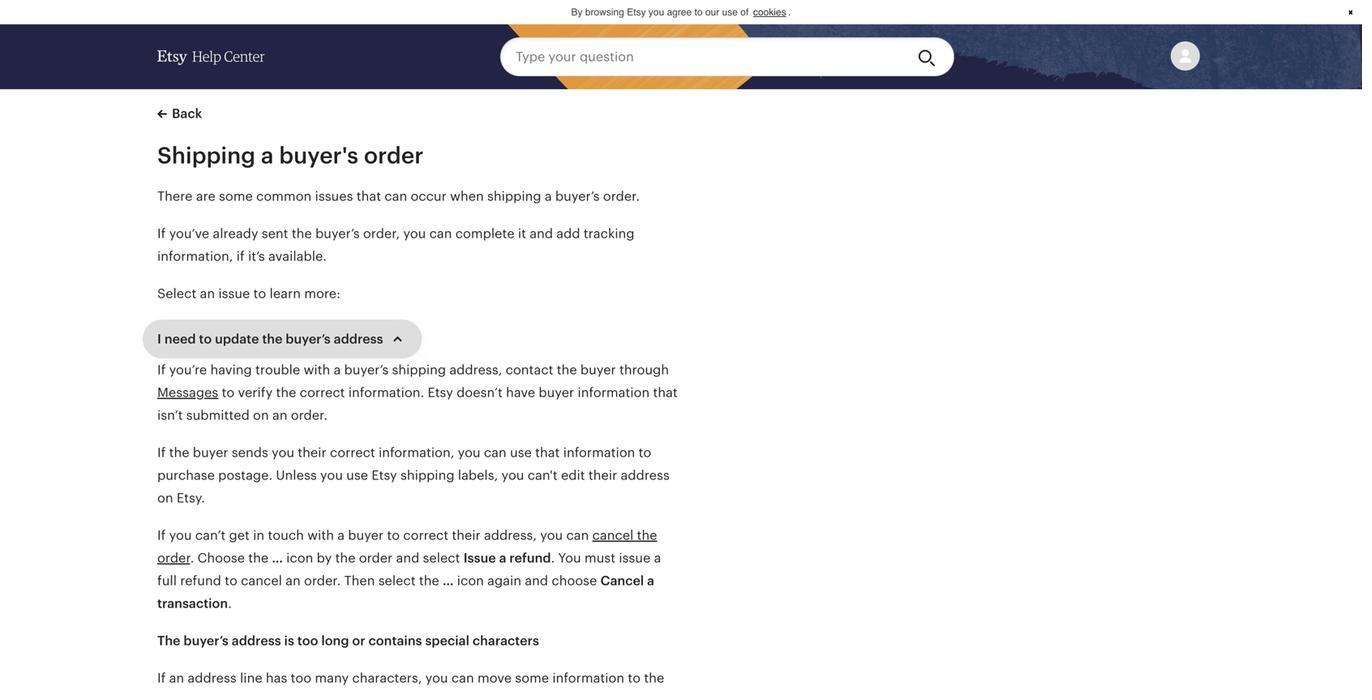 Task type: locate. For each thing, give the bounding box(es) containing it.
if inside the if an address line has too many characters, you can move some information to the
[[157, 671, 166, 686]]

their up unless
[[298, 445, 327, 460]]

can left occur
[[385, 189, 407, 204]]

0 horizontal spatial refund
[[180, 574, 221, 588]]

characters
[[473, 634, 540, 648]]

2 vertical spatial and
[[525, 574, 549, 588]]

select
[[157, 286, 197, 301]]

to inside dropdown button
[[199, 332, 212, 346]]

address inside if the buyer sends you their correct information, you can use that information to purchase postage. unless you use etsy shipping labels, you can't edit their address on etsy.
[[621, 468, 670, 483]]

can inside if the buyer sends you their correct information, you can use that information to purchase postage. unless you use etsy shipping labels, you can't edit their address on etsy.
[[484, 445, 507, 460]]

select
[[423, 551, 460, 565], [379, 574, 416, 588]]

. down choose
[[228, 596, 232, 611]]

1 horizontal spatial etsy
[[428, 385, 453, 400]]

the inside if the buyer sends you their correct information, you can use that information to purchase postage. unless you use etsy shipping labels, you can't edit their address on etsy.
[[169, 445, 189, 460]]

1 if from the top
[[157, 226, 166, 241]]

information inside if the buyer sends you their correct information, you can use that information to purchase postage. unless you use etsy shipping labels, you can't edit their address on etsy.
[[564, 445, 636, 460]]

an down the
[[169, 671, 184, 686]]

can
[[385, 189, 407, 204], [430, 226, 452, 241], [484, 445, 507, 460], [567, 528, 589, 543], [452, 671, 474, 686]]

address right edit
[[621, 468, 670, 483]]

0 horizontal spatial that
[[357, 189, 381, 204]]

that down through
[[653, 385, 678, 400]]

a inside cancel a transaction
[[648, 574, 655, 588]]

correct
[[300, 385, 345, 400], [330, 445, 375, 460], [403, 528, 449, 543]]

order. up tracking
[[603, 189, 640, 204]]

and right again
[[525, 574, 549, 588]]

on down verify on the left
[[253, 408, 269, 423]]

you up unless
[[272, 445, 295, 460]]

is
[[284, 634, 294, 648]]

cancel up must
[[593, 528, 634, 543]]

buyer left through
[[581, 363, 616, 377]]

1 horizontal spatial information,
[[379, 445, 455, 460]]

information, down to verify the correct information. etsy doesn't have buyer information that isn't submitted on an order. at the left bottom of the page
[[379, 445, 455, 460]]

submitted
[[186, 408, 250, 423]]

shipping inside the if you're having trouble with a buyer's shipping address, contact the buyer through messages
[[392, 363, 446, 377]]

you're
[[169, 363, 207, 377]]

shipping inside if the buyer sends you their correct information, you can use that information to purchase postage. unless you use etsy shipping labels, you can't edit their address on etsy.
[[401, 468, 455, 483]]

on inside to verify the correct information. etsy doesn't have buyer information that isn't submitted on an order.
[[253, 408, 269, 423]]

1 vertical spatial shipping
[[392, 363, 446, 377]]

2 vertical spatial correct
[[403, 528, 449, 543]]

1 horizontal spatial on
[[253, 408, 269, 423]]

2 vertical spatial order.
[[304, 574, 341, 588]]

too right is
[[298, 634, 318, 648]]

2 vertical spatial use
[[347, 468, 368, 483]]

2 horizontal spatial etsy
[[627, 6, 646, 18]]

information,
[[157, 249, 233, 264], [379, 445, 455, 460]]

use left of
[[723, 6, 738, 18]]

0 vertical spatial use
[[723, 6, 738, 18]]

1 vertical spatial some
[[515, 671, 549, 686]]

icon left by
[[287, 551, 313, 565]]

cancel inside cancel the order
[[593, 528, 634, 543]]

help center
[[192, 49, 265, 64]]

complete
[[456, 226, 515, 241]]

issue up the cancel
[[619, 551, 651, 565]]

address left is
[[232, 634, 281, 648]]

the inside cancel the order
[[637, 528, 658, 543]]

and up cancel a transaction
[[396, 551, 420, 565]]

buyer's inside the if you're having trouble with a buyer's shipping address, contact the buyer through messages
[[344, 363, 389, 377]]

buyer inside to verify the correct information. etsy doesn't have buyer information that isn't submitted on an order.
[[539, 385, 575, 400]]

address, up doesn't
[[450, 363, 503, 377]]

0 horizontal spatial information,
[[157, 249, 233, 264]]

some right are
[[219, 189, 253, 204]]

you
[[649, 6, 665, 18], [404, 226, 426, 241], [272, 445, 295, 460], [458, 445, 481, 460], [320, 468, 343, 483], [502, 468, 524, 483], [169, 528, 192, 543], [541, 528, 563, 543], [426, 671, 448, 686]]

too
[[298, 634, 318, 648], [291, 671, 312, 686]]

if inside if the buyer sends you their correct information, you can use that information to purchase postage. unless you use etsy shipping labels, you can't edit their address on etsy.
[[157, 445, 166, 460]]

if
[[157, 226, 166, 241], [157, 363, 166, 377], [157, 445, 166, 460], [157, 528, 166, 543], [157, 671, 166, 686]]

shipping
[[488, 189, 542, 204], [392, 363, 446, 377], [401, 468, 455, 483]]

if for if an address line has too many characters, you can move some information to the
[[157, 671, 166, 686]]

. right cookies
[[789, 6, 791, 18]]

2 horizontal spatial that
[[653, 385, 678, 400]]

issue
[[218, 286, 250, 301], [619, 551, 651, 565]]

address left line
[[188, 671, 237, 686]]

issue down if
[[218, 286, 250, 301]]

0 vertical spatial and
[[530, 226, 553, 241]]

1 horizontal spatial that
[[536, 445, 560, 460]]

and inside if you've already sent the buyer's order, you can complete it and add tracking information, if it's available.
[[530, 226, 553, 241]]

full
[[157, 574, 177, 588]]

2 vertical spatial information
[[553, 671, 625, 686]]

order inside cancel the order
[[157, 551, 190, 565]]

that right issues at the left
[[357, 189, 381, 204]]

if down the
[[157, 671, 166, 686]]

… down cancel the order
[[443, 574, 454, 588]]

etsy inside if the buyer sends you their correct information, you can use that information to purchase postage. unless you use etsy shipping labels, you can't edit their address on etsy.
[[372, 468, 397, 483]]

help center link
[[157, 34, 265, 80]]

etsy up if you can't get in touch with a buyer to correct their address, you can
[[372, 468, 397, 483]]

an inside to verify the correct information. etsy doesn't have buyer information that isn't submitted on an order.
[[272, 408, 288, 423]]

buyer up purchase
[[193, 445, 228, 460]]

the inside the if an address line has too many characters, you can move some information to the
[[644, 671, 665, 686]]

0 vertical spatial on
[[253, 408, 269, 423]]

0 horizontal spatial on
[[157, 491, 173, 505]]

choose
[[552, 574, 597, 588]]

0 horizontal spatial etsy
[[372, 468, 397, 483]]

the inside dropdown button
[[262, 332, 283, 346]]

too right "has" on the left of page
[[291, 671, 312, 686]]

select an issue to learn more:
[[157, 286, 341, 301]]

buyer down contact
[[539, 385, 575, 400]]

. inside . you must issue a full refund to cancel an order. then select the
[[551, 551, 555, 565]]

their up issue
[[452, 528, 481, 543]]

doesn't
[[457, 385, 503, 400]]

. choose the … icon by the order and select issue a refund
[[190, 551, 551, 565]]

that inside if the buyer sends you their correct information, you can use that information to purchase postage. unless you use etsy shipping labels, you can't edit their address on etsy.
[[536, 445, 560, 460]]

0 vertical spatial …
[[272, 551, 283, 565]]

2 if from the top
[[157, 363, 166, 377]]

0 vertical spatial information,
[[157, 249, 233, 264]]

if inside the if you're having trouble with a buyer's shipping address, contact the buyer through messages
[[157, 363, 166, 377]]

order
[[364, 143, 424, 168], [157, 551, 190, 565], [359, 551, 393, 565]]

. left choose
[[190, 551, 194, 565]]

refund inside . you must issue a full refund to cancel an order. then select the
[[180, 574, 221, 588]]

there
[[157, 189, 193, 204]]

their right edit
[[589, 468, 618, 483]]

with
[[304, 363, 330, 377], [308, 528, 334, 543]]

1 vertical spatial their
[[589, 468, 618, 483]]

postage.
[[218, 468, 273, 483]]

1 vertical spatial select
[[379, 574, 416, 588]]

0 horizontal spatial cancel
[[241, 574, 282, 588]]

if up purchase
[[157, 445, 166, 460]]

and right it
[[530, 226, 553, 241]]

with inside the if you're having trouble with a buyer's shipping address, contact the buyer through messages
[[304, 363, 330, 377]]

you inside the if an address line has too many characters, you can move some information to the
[[426, 671, 448, 686]]

order up full
[[157, 551, 190, 565]]

an inside the if an address line has too many characters, you can move some information to the
[[169, 671, 184, 686]]

0 vertical spatial some
[[219, 189, 253, 204]]

4 if from the top
[[157, 528, 166, 543]]

can inside the if an address line has too many characters, you can move some information to the
[[452, 671, 474, 686]]

buyer's down issues at the left
[[316, 226, 360, 241]]

buyer inside if the buyer sends you their correct information, you can use that information to purchase postage. unless you use etsy shipping labels, you can't edit their address on etsy.
[[193, 445, 228, 460]]

you left can't
[[502, 468, 524, 483]]

buyer up . choose the … icon by the order and select issue a refund
[[348, 528, 384, 543]]

with right the trouble in the bottom of the page
[[304, 363, 330, 377]]

if up full
[[157, 528, 166, 543]]

use inside 'cookie consent' dialog
[[723, 6, 738, 18]]

correct down information.
[[330, 445, 375, 460]]

you right order,
[[404, 226, 426, 241]]

an down touch
[[286, 574, 301, 588]]

icon
[[287, 551, 313, 565], [457, 574, 484, 588]]

that up can't
[[536, 445, 560, 460]]

0 vertical spatial with
[[304, 363, 330, 377]]

0 horizontal spatial their
[[298, 445, 327, 460]]

1 vertical spatial order.
[[291, 408, 328, 423]]

address
[[334, 332, 383, 346], [621, 468, 670, 483], [232, 634, 281, 648], [188, 671, 237, 686]]

issues
[[315, 189, 353, 204]]

2 vertical spatial shipping
[[401, 468, 455, 483]]

select down . choose the … icon by the order and select issue a refund
[[379, 574, 416, 588]]

get
[[229, 528, 250, 543]]

. inside 'cookie consent' dialog
[[789, 6, 791, 18]]

information, down you've
[[157, 249, 233, 264]]

1 vertical spatial information
[[564, 445, 636, 460]]

you left can't
[[169, 528, 192, 543]]

etsy inside 'cookie consent' dialog
[[627, 6, 646, 18]]

if for if you're having trouble with a buyer's shipping address, contact the buyer through messages
[[157, 363, 166, 377]]

verify
[[238, 385, 273, 400]]

the inside to verify the correct information. etsy doesn't have buyer information that isn't submitted on an order.
[[276, 385, 296, 400]]

1 vertical spatial cancel
[[241, 574, 282, 588]]

0 vertical spatial address,
[[450, 363, 503, 377]]

0 horizontal spatial select
[[379, 574, 416, 588]]

by browsing etsy you agree to our use of cookies .
[[572, 6, 791, 18]]

0 horizontal spatial use
[[347, 468, 368, 483]]

a inside the if you're having trouble with a buyer's shipping address, contact the buyer through messages
[[334, 363, 341, 377]]

refund up … icon again and choose
[[510, 551, 551, 565]]

correct up . you must issue a full refund to cancel an order. then select the
[[403, 528, 449, 543]]

you
[[559, 551, 581, 565]]

1 horizontal spatial their
[[452, 528, 481, 543]]

2 vertical spatial that
[[536, 445, 560, 460]]

0 vertical spatial shipping
[[488, 189, 542, 204]]

1 vertical spatial use
[[510, 445, 532, 460]]

refund up 'transaction'
[[180, 574, 221, 588]]

can up labels,
[[484, 445, 507, 460]]

address inside dropdown button
[[334, 332, 383, 346]]

1 horizontal spatial select
[[423, 551, 460, 565]]

can down occur
[[430, 226, 452, 241]]

buyer's up information.
[[344, 363, 389, 377]]

you down special
[[426, 671, 448, 686]]

1 vertical spatial with
[[308, 528, 334, 543]]

information inside to verify the correct information. etsy doesn't have buyer information that isn't submitted on an order.
[[578, 385, 650, 400]]

too inside the if an address line has too many characters, you can move some information to the
[[291, 671, 312, 686]]

etsy inside to verify the correct information. etsy doesn't have buyer information that isn't submitted on an order.
[[428, 385, 453, 400]]

information for some
[[553, 671, 625, 686]]

if you've already sent the buyer's order, you can complete it and add tracking information, if it's available.
[[157, 226, 635, 264]]

select left issue
[[423, 551, 460, 565]]

many
[[315, 671, 349, 686]]

to inside . you must issue a full refund to cancel an order. then select the
[[225, 574, 238, 588]]

on
[[253, 408, 269, 423], [157, 491, 173, 505]]

cancel
[[601, 574, 644, 588]]

can up you
[[567, 528, 589, 543]]

some
[[219, 189, 253, 204], [515, 671, 549, 686]]

0 horizontal spatial icon
[[287, 551, 313, 565]]

order. down the trouble in the bottom of the page
[[291, 408, 328, 423]]

information inside the if an address line has too many characters, you can move some information to the
[[553, 671, 625, 686]]

there are some common issues that can occur when shipping a buyer's order.
[[157, 189, 644, 204]]

to
[[695, 6, 703, 18], [254, 286, 266, 301], [199, 332, 212, 346], [222, 385, 235, 400], [639, 445, 652, 460], [387, 528, 400, 543], [225, 574, 238, 588], [628, 671, 641, 686]]

you left agree
[[649, 6, 665, 18]]

1 vertical spatial that
[[653, 385, 678, 400]]

order. down by
[[304, 574, 341, 588]]

. left you
[[551, 551, 555, 565]]

order. inside to verify the correct information. etsy doesn't have buyer information that isn't submitted on an order.
[[291, 408, 328, 423]]

shipping up it
[[488, 189, 542, 204]]

if inside if you've already sent the buyer's order, you can complete it and add tracking information, if it's available.
[[157, 226, 166, 241]]

Type your question search field
[[501, 37, 905, 76]]

0 vertical spatial order.
[[603, 189, 640, 204]]

1 vertical spatial too
[[291, 671, 312, 686]]

update
[[215, 332, 259, 346]]

0 vertical spatial icon
[[287, 551, 313, 565]]

buyer's up the trouble in the bottom of the page
[[286, 332, 331, 346]]

0 horizontal spatial issue
[[218, 286, 250, 301]]

tracking
[[584, 226, 635, 241]]

1 horizontal spatial some
[[515, 671, 549, 686]]

…
[[272, 551, 283, 565], [443, 574, 454, 588]]

on left "etsy." on the left
[[157, 491, 173, 505]]

if left you've
[[157, 226, 166, 241]]

1 horizontal spatial cancel
[[593, 528, 634, 543]]

etsy left doesn't
[[428, 385, 453, 400]]

cancel down in
[[241, 574, 282, 588]]

. for . you must issue a full refund to cancel an order. then select the
[[551, 551, 555, 565]]

0 vertical spatial cancel
[[593, 528, 634, 543]]

you right unless
[[320, 468, 343, 483]]

1 vertical spatial etsy
[[428, 385, 453, 400]]

issue
[[464, 551, 496, 565]]

buyer's inside if you've already sent the buyer's order, you can complete it and add tracking information, if it's available.
[[316, 226, 360, 241]]

None search field
[[501, 37, 955, 76]]

0 vertical spatial correct
[[300, 385, 345, 400]]

1 vertical spatial icon
[[457, 574, 484, 588]]

some right move on the bottom left
[[515, 671, 549, 686]]

an down verify on the left
[[272, 408, 288, 423]]

2 horizontal spatial use
[[723, 6, 738, 18]]

address down more:
[[334, 332, 383, 346]]

1 horizontal spatial refund
[[510, 551, 551, 565]]

icon down issue
[[457, 574, 484, 588]]

2 vertical spatial their
[[452, 528, 481, 543]]

5 if from the top
[[157, 671, 166, 686]]

etsy
[[627, 6, 646, 18], [428, 385, 453, 400], [372, 468, 397, 483]]

2 horizontal spatial their
[[589, 468, 618, 483]]

shipping left labels,
[[401, 468, 455, 483]]

i
[[157, 332, 161, 346]]

1 vertical spatial information,
[[379, 445, 455, 460]]

1 vertical spatial …
[[443, 574, 454, 588]]

can left move on the bottom left
[[452, 671, 474, 686]]

1 vertical spatial refund
[[180, 574, 221, 588]]

2 vertical spatial etsy
[[372, 468, 397, 483]]

.
[[789, 6, 791, 18], [190, 551, 194, 565], [551, 551, 555, 565], [228, 596, 232, 611]]

having
[[210, 363, 252, 377]]

order down if you can't get in touch with a buyer to correct their address, you can
[[359, 551, 393, 565]]

characters,
[[352, 671, 422, 686]]

cookies link
[[752, 5, 789, 20]]

3 if from the top
[[157, 445, 166, 460]]

1 horizontal spatial issue
[[619, 551, 651, 565]]

and
[[530, 226, 553, 241], [396, 551, 420, 565], [525, 574, 549, 588]]

address, up issue
[[484, 528, 537, 543]]

a
[[261, 143, 274, 168], [545, 189, 552, 204], [334, 363, 341, 377], [338, 528, 345, 543], [499, 551, 507, 565], [654, 551, 662, 565], [648, 574, 655, 588]]

you inside if you've already sent the buyer's order, you can complete it and add tracking information, if it's available.
[[404, 226, 426, 241]]

etsy right browsing
[[627, 6, 646, 18]]

0 vertical spatial information
[[578, 385, 650, 400]]

use right unless
[[347, 468, 368, 483]]

you inside 'cookie consent' dialog
[[649, 6, 665, 18]]

it's
[[248, 249, 265, 264]]

of
[[741, 6, 749, 18]]

labels,
[[458, 468, 498, 483]]

1 vertical spatial issue
[[619, 551, 651, 565]]

to inside 'cookie consent' dialog
[[695, 6, 703, 18]]

with up by
[[308, 528, 334, 543]]

1 horizontal spatial use
[[510, 445, 532, 460]]

if left you're
[[157, 363, 166, 377]]

add
[[557, 226, 581, 241]]

correct inside to verify the correct information. etsy doesn't have buyer information that isn't submitted on an order.
[[300, 385, 345, 400]]

help
[[192, 49, 221, 64]]

address inside the if an address line has too many characters, you can move some information to the
[[188, 671, 237, 686]]

1 vertical spatial on
[[157, 491, 173, 505]]

can inside if you've already sent the buyer's order, you can complete it and add tracking information, if it's available.
[[430, 226, 452, 241]]

… down touch
[[272, 551, 283, 565]]

1 vertical spatial correct
[[330, 445, 375, 460]]

use up can't
[[510, 445, 532, 460]]

0 vertical spatial that
[[357, 189, 381, 204]]

shipping up to verify the correct information. etsy doesn't have buyer information that isn't submitted on an order. at the left bottom of the page
[[392, 363, 446, 377]]

0 vertical spatial etsy
[[627, 6, 646, 18]]

address, inside the if you're having trouble with a buyer's shipping address, contact the buyer through messages
[[450, 363, 503, 377]]

correct inside if the buyer sends you their correct information, you can use that information to purchase postage. unless you use etsy shipping labels, you can't edit their address on etsy.
[[330, 445, 375, 460]]

correct down the trouble in the bottom of the page
[[300, 385, 345, 400]]

the inside the if you're having trouble with a buyer's shipping address, contact the buyer through messages
[[557, 363, 577, 377]]



Task type: vqa. For each thing, say whether or not it's contained in the screenshot.
© 2023 Etsy, Inc. LINK
no



Task type: describe. For each thing, give the bounding box(es) containing it.
. for .
[[228, 596, 232, 611]]

you up you
[[541, 528, 563, 543]]

if for if you can't get in touch with a buyer to correct their address, you can
[[157, 528, 166, 543]]

cancel the order link
[[157, 528, 658, 565]]

the
[[157, 634, 181, 648]]

buyer's inside dropdown button
[[286, 332, 331, 346]]

0 vertical spatial select
[[423, 551, 460, 565]]

contains
[[369, 634, 422, 648]]

cancel a transaction
[[157, 574, 655, 611]]

unless
[[276, 468, 317, 483]]

occur
[[411, 189, 447, 204]]

on inside if the buyer sends you their correct information, you can use that information to purchase postage. unless you use etsy shipping labels, you can't edit their address on etsy.
[[157, 491, 173, 505]]

1 horizontal spatial …
[[443, 574, 454, 588]]

information.
[[349, 385, 424, 400]]

long
[[322, 634, 349, 648]]

agree
[[667, 6, 692, 18]]

choose
[[198, 551, 245, 565]]

can't
[[195, 528, 226, 543]]

cookies
[[754, 6, 787, 18]]

buyer inside the if you're having trouble with a buyer's shipping address, contact the buyer through messages
[[581, 363, 616, 377]]

. you must issue a full refund to cancel an order. then select the
[[157, 551, 662, 588]]

to inside the if an address line has too many characters, you can move some information to the
[[628, 671, 641, 686]]

1 horizontal spatial icon
[[457, 574, 484, 588]]

if for if you've already sent the buyer's order, you can complete it and add tracking information, if it's available.
[[157, 226, 166, 241]]

0 horizontal spatial …
[[272, 551, 283, 565]]

messages
[[157, 385, 218, 400]]

1 vertical spatial and
[[396, 551, 420, 565]]

cookie consent dialog
[[0, 0, 1363, 24]]

touch
[[268, 528, 304, 543]]

contact
[[506, 363, 554, 377]]

issue inside . you must issue a full refund to cancel an order. then select the
[[619, 551, 651, 565]]

available.
[[269, 249, 327, 264]]

purchase
[[157, 468, 215, 483]]

some inside the if an address line has too many characters, you can move some information to the
[[515, 671, 549, 686]]

messages link
[[157, 385, 218, 400]]

line
[[240, 671, 263, 686]]

special
[[425, 634, 470, 648]]

center
[[224, 49, 265, 64]]

shipping
[[157, 143, 256, 168]]

order,
[[363, 226, 400, 241]]

common
[[256, 189, 312, 204]]

can't
[[528, 468, 558, 483]]

you up labels,
[[458, 445, 481, 460]]

back link
[[157, 104, 202, 123]]

by
[[572, 6, 583, 18]]

it
[[518, 226, 527, 241]]

buyer's
[[279, 143, 359, 168]]

the inside . you must issue a full refund to cancel an order. then select the
[[419, 574, 440, 588]]

or
[[352, 634, 366, 648]]

to inside to verify the correct information. etsy doesn't have buyer information that isn't submitted on an order.
[[222, 385, 235, 400]]

information, inside if you've already sent the buyer's order, you can complete it and add tracking information, if it's available.
[[157, 249, 233, 264]]

by
[[317, 551, 332, 565]]

order up there are some common issues that can occur when shipping a buyer's order.
[[364, 143, 424, 168]]

again
[[488, 574, 522, 588]]

cancel inside . you must issue a full refund to cancel an order. then select the
[[241, 574, 282, 588]]

buyer's right the
[[184, 634, 229, 648]]

has
[[266, 671, 287, 686]]

order. inside . you must issue a full refund to cancel an order. then select the
[[304, 574, 341, 588]]

… icon again and choose
[[443, 574, 601, 588]]

select inside . you must issue a full refund to cancel an order. then select the
[[379, 574, 416, 588]]

buyer's up add
[[556, 189, 600, 204]]

0 vertical spatial too
[[298, 634, 318, 648]]

cancel the order
[[157, 528, 658, 565]]

an right select
[[200, 286, 215, 301]]

0 horizontal spatial some
[[219, 189, 253, 204]]

0 vertical spatial issue
[[218, 286, 250, 301]]

sent
[[262, 226, 288, 241]]

to verify the correct information. etsy doesn't have buyer information that isn't submitted on an order.
[[157, 385, 678, 423]]

have
[[506, 385, 536, 400]]

1 vertical spatial address,
[[484, 528, 537, 543]]

our
[[706, 6, 720, 18]]

move
[[478, 671, 512, 686]]

an inside . you must issue a full refund to cancel an order. then select the
[[286, 574, 301, 588]]

a inside . you must issue a full refund to cancel an order. then select the
[[654, 551, 662, 565]]

when
[[450, 189, 484, 204]]

0 vertical spatial refund
[[510, 551, 551, 565]]

back
[[172, 106, 202, 121]]

through
[[620, 363, 669, 377]]

information, inside if the buyer sends you their correct information, you can use that information to purchase postage. unless you use etsy shipping labels, you can't edit their address on etsy.
[[379, 445, 455, 460]]

shipping a buyer's order
[[157, 143, 424, 168]]

information for that
[[564, 445, 636, 460]]

you've
[[169, 226, 209, 241]]

if
[[237, 249, 245, 264]]

trouble
[[256, 363, 300, 377]]

then
[[344, 574, 375, 588]]

if you're having trouble with a buyer's shipping address, contact the buyer through messages
[[157, 363, 669, 400]]

to inside if the buyer sends you their correct information, you can use that information to purchase postage. unless you use etsy shipping labels, you can't edit their address on etsy.
[[639, 445, 652, 460]]

learn
[[270, 286, 301, 301]]

if an address line has too many characters, you can move some information to the
[[157, 671, 665, 687]]

i need to update the buyer's address button
[[143, 320, 422, 359]]

edit
[[561, 468, 585, 483]]

. for . choose the … icon by the order and select issue a refund
[[190, 551, 194, 565]]

the inside if you've already sent the buyer's order, you can complete it and add tracking information, if it's available.
[[292, 226, 312, 241]]

if the buyer sends you their correct information, you can use that information to purchase postage. unless you use etsy shipping labels, you can't edit their address on etsy.
[[157, 445, 670, 505]]

the buyer's address is too long or contains special characters
[[157, 634, 540, 648]]

if for if the buyer sends you their correct information, you can use that information to purchase postage. unless you use etsy shipping labels, you can't edit their address on etsy.
[[157, 445, 166, 460]]

are
[[196, 189, 216, 204]]

isn't
[[157, 408, 183, 423]]

more:
[[304, 286, 341, 301]]

0 vertical spatial their
[[298, 445, 327, 460]]

must
[[585, 551, 616, 565]]

already
[[213, 226, 258, 241]]

if you can't get in touch with a buyer to correct their address, you can
[[157, 528, 593, 543]]

etsy image
[[157, 50, 187, 65]]

i need to update the buyer's address
[[157, 332, 383, 346]]

browsing
[[586, 6, 625, 18]]

etsy.
[[177, 491, 205, 505]]

transaction
[[157, 596, 228, 611]]

need
[[165, 332, 196, 346]]

that inside to verify the correct information. etsy doesn't have buyer information that isn't submitted on an order.
[[653, 385, 678, 400]]

in
[[253, 528, 265, 543]]

sends
[[232, 445, 268, 460]]



